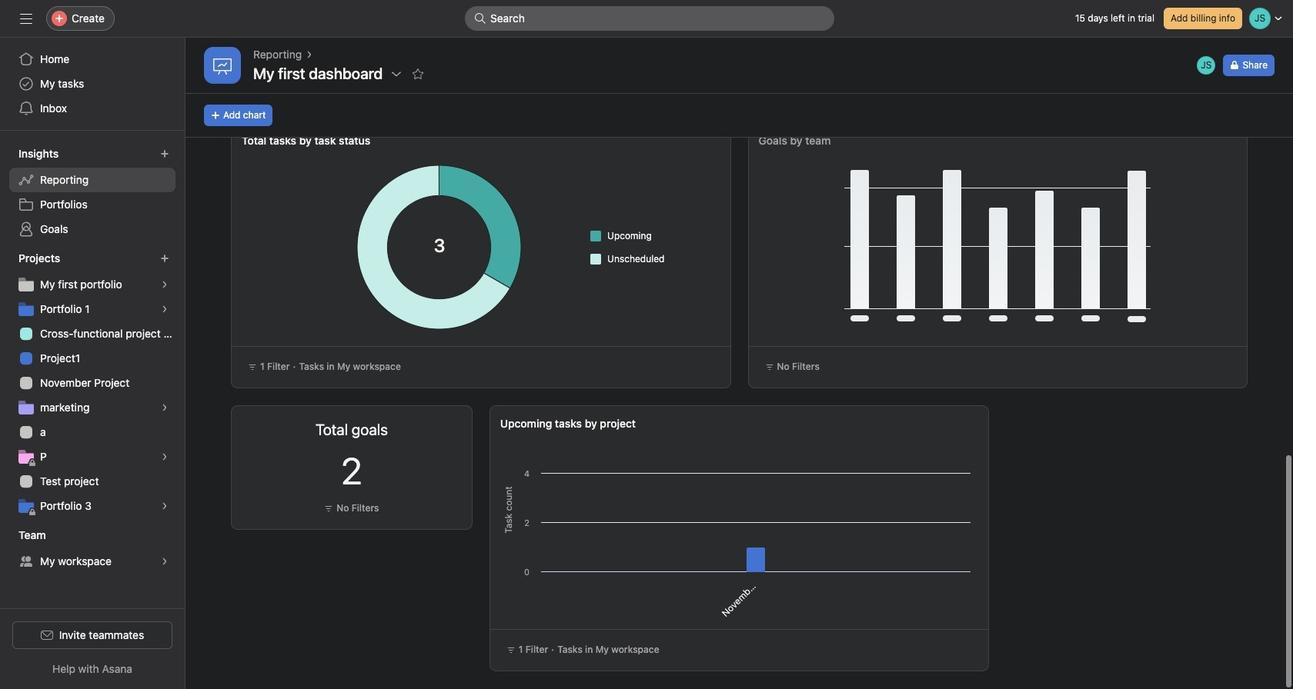 Task type: locate. For each thing, give the bounding box(es) containing it.
1 horizontal spatial view chart image
[[1176, 139, 1189, 151]]

see details, my first portfolio image
[[160, 280, 169, 290]]

0 horizontal spatial edit chart image
[[681, 139, 693, 151]]

edit chart image for more actions icon's view chart image
[[681, 139, 693, 151]]

2 view chart image from the left
[[1176, 139, 1189, 151]]

projects element
[[0, 245, 185, 522]]

1 view chart image from the left
[[659, 139, 672, 151]]

hide sidebar image
[[20, 12, 32, 25]]

insights element
[[0, 140, 185, 245]]

list box
[[465, 6, 835, 31]]

more actions image
[[1220, 139, 1232, 151]]

2 edit chart image from the left
[[1198, 139, 1210, 151]]

show options image
[[391, 68, 403, 80]]

view chart image left more actions icon
[[659, 139, 672, 151]]

edit chart image
[[681, 139, 693, 151], [1198, 139, 1210, 151]]

see details, portfolio 1 image
[[160, 305, 169, 314]]

view chart image left more actions image
[[1176, 139, 1189, 151]]

0 horizontal spatial view chart image
[[659, 139, 672, 151]]

report image
[[213, 56, 232, 75]]

view chart image for more actions icon
[[659, 139, 672, 151]]

view chart image
[[659, 139, 672, 151], [1176, 139, 1189, 151]]

1 horizontal spatial edit chart image
[[1198, 139, 1210, 151]]

new project or portfolio image
[[160, 254, 169, 263]]

1 edit chart image from the left
[[681, 139, 693, 151]]

edit chart image left more actions icon
[[681, 139, 693, 151]]

teams element
[[0, 522, 185, 577]]

add to starred image
[[412, 68, 425, 80]]

edit chart image left more actions image
[[1198, 139, 1210, 151]]



Task type: vqa. For each thing, say whether or not it's contained in the screenshot.
the See details, marketing IMAGE on the bottom left of page
yes



Task type: describe. For each thing, give the bounding box(es) containing it.
new insights image
[[160, 149, 169, 159]]

see details, p image
[[160, 453, 169, 462]]

see details, portfolio 3 image
[[160, 502, 169, 511]]

see details, marketing image
[[160, 403, 169, 413]]

global element
[[0, 38, 185, 130]]

view chart image for more actions image
[[1176, 139, 1189, 151]]

see details, my workspace image
[[160, 557, 169, 567]]

prominent image
[[474, 12, 487, 25]]

edit chart image for more actions image view chart image
[[1198, 139, 1210, 151]]

more actions image
[[703, 139, 715, 151]]



